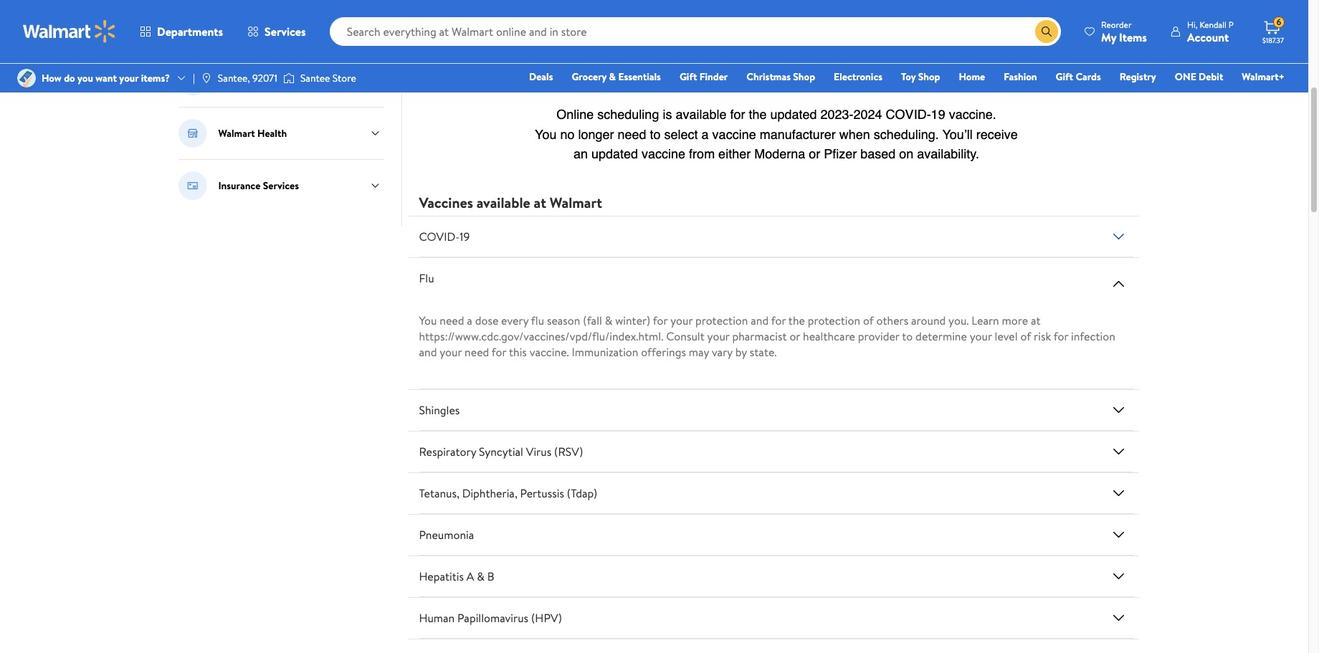 Task type: locate. For each thing, give the bounding box(es) containing it.
cards
[[1076, 70, 1101, 84]]

for
[[653, 313, 668, 328], [771, 313, 786, 328], [1054, 328, 1068, 344], [492, 344, 506, 360]]

santee
[[300, 71, 330, 85]]

shingles
[[419, 402, 460, 418]]

hepatitis a & b
[[419, 569, 494, 584]]

0 horizontal spatial need
[[440, 313, 464, 328]]

0 horizontal spatial gift
[[680, 70, 697, 84]]

apply.
[[715, 33, 740, 47]]

0 horizontal spatial protection
[[695, 313, 748, 328]]

human papillomavirus (hpv) image
[[1110, 609, 1127, 627]]

for left the on the right of page
[[771, 313, 786, 328]]

may
[[695, 33, 713, 47], [689, 344, 709, 360]]

2 gift from the left
[[1056, 70, 1073, 84]]

grocery & essentials link
[[565, 69, 667, 85]]

2 protection from the left
[[808, 313, 860, 328]]

provider
[[858, 328, 899, 344]]

account
[[1187, 29, 1229, 45]]

christmas shop
[[747, 70, 815, 84]]

covid-
[[419, 229, 460, 245]]

walmart+
[[1242, 70, 1285, 84]]

 image right 92071
[[283, 71, 295, 85]]

of left risk
[[1020, 328, 1031, 344]]

6 $187.37
[[1262, 16, 1284, 45]]

available
[[477, 193, 530, 212]]

92071
[[252, 71, 277, 85]]

(fall
[[583, 313, 602, 328]]

1 vertical spatial walmart
[[550, 193, 602, 212]]

insurance
[[218, 179, 260, 193]]

b
[[487, 569, 494, 584]]

electronics link
[[827, 69, 889, 85]]

at
[[534, 193, 546, 212], [1031, 313, 1041, 328]]

shop for toy shop
[[918, 70, 940, 84]]

reorder my items
[[1101, 18, 1147, 45]]

gift finder
[[680, 70, 728, 84]]

shop right toy
[[918, 70, 940, 84]]

1 vertical spatial may
[[689, 344, 709, 360]]

departments button
[[128, 14, 235, 49]]

& left b
[[477, 569, 485, 584]]

shingles image
[[1110, 402, 1127, 419]]

protection up the vary
[[695, 313, 748, 328]]

and up the "state."
[[751, 313, 769, 328]]

0 vertical spatial at
[[534, 193, 546, 212]]

a
[[467, 569, 474, 584]]

1 vertical spatial need
[[465, 344, 489, 360]]

at right available
[[534, 193, 546, 212]]

&
[[605, 33, 612, 47], [609, 70, 616, 84], [605, 313, 612, 328], [477, 569, 485, 584]]

may left the vary
[[689, 344, 709, 360]]

1 horizontal spatial shop
[[918, 70, 940, 84]]

2 shop from the left
[[918, 70, 940, 84]]

for left this at bottom left
[[492, 344, 506, 360]]

0 horizontal spatial shop
[[793, 70, 815, 84]]

more
[[1002, 313, 1028, 328]]

items
[[1119, 29, 1147, 45]]

level
[[995, 328, 1018, 344]]

1 horizontal spatial gift
[[1056, 70, 1073, 84]]

one
[[1175, 70, 1196, 84]]

at inside you need a dose every flu season (fall & winter) for your protection and for the protection of others around you. learn more at https://www.cdc.gov/vaccines/vpd/flu/index.html. consult your pharmacist or healthcare provider to determine your level of risk for infection and your need for this vaccine. immunization offerings may vary by state.
[[1031, 313, 1041, 328]]

1 vertical spatial at
[[1031, 313, 1041, 328]]

consult
[[666, 328, 705, 344]]

you.
[[949, 313, 969, 328]]

toy shop
[[901, 70, 940, 84]]

shop
[[793, 70, 815, 84], [918, 70, 940, 84]]

gift left finder
[[680, 70, 697, 84]]

state.
[[750, 344, 777, 360]]

 image
[[283, 71, 295, 85], [201, 72, 212, 84]]

6
[[1277, 16, 1281, 28]]

1 horizontal spatial  image
[[283, 71, 295, 85]]

deals
[[529, 70, 553, 84]]

0 horizontal spatial  image
[[201, 72, 212, 84]]

vaccines available at walmart
[[419, 193, 602, 212]]

1 horizontal spatial walmart
[[550, 193, 602, 212]]

shop right christmas on the top right of the page
[[793, 70, 815, 84]]

may left apply. on the top right of the page
[[695, 33, 713, 47]]

gift
[[680, 70, 697, 84], [1056, 70, 1073, 84]]

or
[[790, 328, 800, 344]]

gift finder link
[[673, 69, 734, 85]]

Search search field
[[330, 17, 1061, 46]]

1 protection from the left
[[695, 313, 748, 328]]

vision center
[[218, 74, 278, 88]]

respiratory syncytial virus (rsv)
[[419, 444, 583, 460]]

need left a
[[440, 313, 464, 328]]

your up shingles
[[440, 344, 462, 360]]

offerings
[[641, 344, 686, 360]]

grocery
[[572, 70, 607, 84]]

gift for gift cards
[[1056, 70, 1073, 84]]

hepatitis a & b image
[[1110, 568, 1127, 585]]

0 vertical spatial walmart
[[218, 126, 255, 141]]

0 horizontal spatial and
[[419, 344, 437, 360]]

gift for gift finder
[[680, 70, 697, 84]]

& inside you need a dose every flu season (fall & winter) for your protection and for the protection of others around you. learn more at https://www.cdc.gov/vaccines/vpd/flu/index.html. consult your pharmacist or healthcare provider to determine your level of risk for infection and your need for this vaccine. immunization offerings may vary by state.
[[605, 313, 612, 328]]

1 horizontal spatial protection
[[808, 313, 860, 328]]

services
[[265, 24, 306, 39], [263, 179, 299, 193]]

for right winter)
[[653, 313, 668, 328]]

protection right the on the right of page
[[808, 313, 860, 328]]

 image right |
[[201, 72, 212, 84]]

services right the insurance
[[263, 179, 299, 193]]

of left others
[[863, 313, 874, 328]]

insurance services
[[218, 179, 299, 193]]

0 horizontal spatial of
[[863, 313, 874, 328]]

(tdap)
[[567, 485, 597, 501]]

1 horizontal spatial at
[[1031, 313, 1041, 328]]

 image
[[17, 69, 36, 87]]

pet pharmacy link
[[218, 27, 279, 43]]

reorder
[[1101, 18, 1132, 30]]

your left level
[[970, 328, 992, 344]]

& right (fall
[[605, 313, 612, 328]]

1 shop from the left
[[793, 70, 815, 84]]

vaccine.
[[530, 344, 569, 360]]

0 vertical spatial services
[[265, 24, 306, 39]]

0 horizontal spatial at
[[534, 193, 546, 212]]

walmart insurance services image
[[178, 171, 207, 200]]

0 vertical spatial need
[[440, 313, 464, 328]]

dose
[[475, 313, 498, 328]]

around
[[911, 313, 946, 328]]

1 horizontal spatial and
[[751, 313, 769, 328]]

healthcare
[[803, 328, 855, 344]]

others
[[876, 313, 908, 328]]

immunization
[[572, 344, 638, 360]]

*$0
[[419, 33, 434, 47]]

1 horizontal spatial need
[[465, 344, 489, 360]]

risk
[[1034, 328, 1051, 344]]

to
[[902, 328, 913, 344]]

how
[[42, 71, 62, 85]]

health
[[257, 126, 287, 141]]

need down a
[[465, 344, 489, 360]]

may inside you need a dose every flu season (fall & winter) for your protection and for the protection of others around you. learn more at https://www.cdc.gov/vaccines/vpd/flu/index.html. consult your pharmacist or healthcare provider to determine your level of risk for infection and your need for this vaccine. immunization offerings may vary by state.
[[689, 344, 709, 360]]

walmart health image
[[178, 119, 207, 148]]

one debit
[[1175, 70, 1223, 84]]

and down you
[[419, 344, 437, 360]]

your
[[119, 71, 139, 85], [670, 313, 693, 328], [707, 328, 730, 344], [970, 328, 992, 344], [440, 344, 462, 360]]

0 vertical spatial and
[[751, 313, 769, 328]]

0 vertical spatial may
[[695, 33, 713, 47]]

services up 92071
[[265, 24, 306, 39]]

walmart
[[218, 126, 255, 141], [550, 193, 602, 212]]

at right more
[[1031, 313, 1041, 328]]

need
[[440, 313, 464, 328], [465, 344, 489, 360]]

winter)
[[615, 313, 650, 328]]

grocery & essentials
[[572, 70, 661, 84]]

gift left cards
[[1056, 70, 1073, 84]]

your right want
[[119, 71, 139, 85]]

1 gift from the left
[[680, 70, 697, 84]]

flu
[[419, 270, 434, 286]]



Task type: vqa. For each thing, say whether or not it's contained in the screenshot.
2nd protection from the right
yes



Task type: describe. For each thing, give the bounding box(es) containing it.
papillomavirus
[[457, 610, 528, 626]]

do
[[64, 71, 75, 85]]

you
[[419, 313, 437, 328]]

gift cards
[[1056, 70, 1101, 84]]

shop for christmas shop
[[793, 70, 815, 84]]

vary
[[712, 344, 733, 360]]

want
[[96, 71, 117, 85]]

flu image
[[1110, 275, 1127, 293]]

flu
[[531, 313, 544, 328]]

Walmart Site-Wide search field
[[330, 17, 1061, 46]]

& right grocery
[[609, 70, 616, 84]]

you
[[77, 71, 93, 85]]

fashion link
[[997, 69, 1043, 85]]

pharmacist
[[732, 328, 787, 344]]

respiratory syncytial virus (rsv) image
[[1110, 443, 1127, 460]]

departments
[[157, 24, 223, 39]]

search icon image
[[1041, 26, 1052, 37]]

0 horizontal spatial walmart
[[218, 126, 255, 141]]

human papillomavirus (hpv)
[[419, 610, 562, 626]]

tetanus, diphtheria, pertussis (tdap)
[[419, 485, 597, 501]]

vaccines
[[419, 193, 473, 212]]

 image for santee store
[[283, 71, 295, 85]]

19
[[460, 229, 470, 245]]

for right risk
[[1054, 328, 1068, 344]]

home link
[[952, 69, 992, 85]]

1 horizontal spatial of
[[1020, 328, 1031, 344]]

store
[[332, 71, 356, 85]]

essentials
[[618, 70, 661, 84]]

health
[[614, 33, 641, 47]]

walmart health
[[218, 126, 287, 141]]

registry link
[[1113, 69, 1163, 85]]

pneumonia
[[419, 527, 474, 543]]

services inside dropdown button
[[265, 24, 306, 39]]

this
[[509, 344, 527, 360]]

gift cards link
[[1049, 69, 1107, 85]]

season
[[547, 313, 580, 328]]

*$0 copay with most insurances. state, age & health restrictions may apply.
[[419, 33, 740, 47]]

 image for santee, 92071
[[201, 72, 212, 84]]

hepatitis
[[419, 569, 464, 584]]

state,
[[559, 33, 585, 47]]

pneumonia image
[[1110, 526, 1127, 543]]

|
[[193, 71, 195, 85]]

by
[[735, 344, 747, 360]]

one debit link
[[1168, 69, 1230, 85]]

diphtheria,
[[462, 485, 517, 501]]

items?
[[141, 71, 170, 85]]

registry
[[1120, 70, 1156, 84]]

pet
[[218, 29, 233, 43]]

a
[[467, 313, 472, 328]]

christmas
[[747, 70, 791, 84]]

most
[[485, 33, 507, 47]]

learn
[[972, 313, 999, 328]]

center
[[248, 74, 278, 88]]

& right "age" in the top left of the page
[[605, 33, 612, 47]]

1 vertical spatial services
[[263, 179, 299, 193]]

covid-19
[[419, 229, 470, 245]]

santee store
[[300, 71, 356, 85]]

hi,
[[1187, 18, 1198, 30]]

your up offerings
[[670, 313, 693, 328]]

pharmacy
[[236, 29, 279, 43]]

santee, 92071
[[218, 71, 277, 85]]

covid 19 image
[[1110, 228, 1127, 245]]

tetanus,
[[419, 485, 459, 501]]

human
[[419, 610, 455, 626]]

age
[[587, 33, 603, 47]]

tetanus, diphtheria, pertussis (tdap) image
[[1110, 485, 1127, 502]]

vision center image
[[178, 67, 207, 95]]

walmart image
[[23, 20, 116, 43]]

kendall
[[1200, 18, 1227, 30]]

services button
[[235, 14, 318, 49]]

finder
[[699, 70, 728, 84]]

determine
[[916, 328, 967, 344]]

the
[[788, 313, 805, 328]]

pet pharmacy
[[218, 29, 279, 43]]

1 vertical spatial and
[[419, 344, 437, 360]]

you need a dose every flu season (fall & winter) for your protection and for the protection of others around you. learn more at https://www.cdc.gov/vaccines/vpd/flu/index.html. consult your pharmacist or healthcare provider to determine your level of risk for infection and your need for this vaccine. immunization offerings may vary by state.
[[419, 313, 1115, 360]]

https://www.cdc.gov/vaccines/vpd/flu/index.html.
[[419, 328, 663, 344]]

(hpv)
[[531, 610, 562, 626]]

your left by
[[707, 328, 730, 344]]

fashion
[[1004, 70, 1037, 84]]

toy
[[901, 70, 916, 84]]

my
[[1101, 29, 1116, 45]]

virus
[[526, 444, 551, 460]]

respiratory
[[419, 444, 476, 460]]

every
[[501, 313, 529, 328]]

walmart+ link
[[1235, 69, 1291, 85]]

(rsv)
[[554, 444, 583, 460]]

insurances.
[[510, 33, 557, 47]]

home
[[959, 70, 985, 84]]



